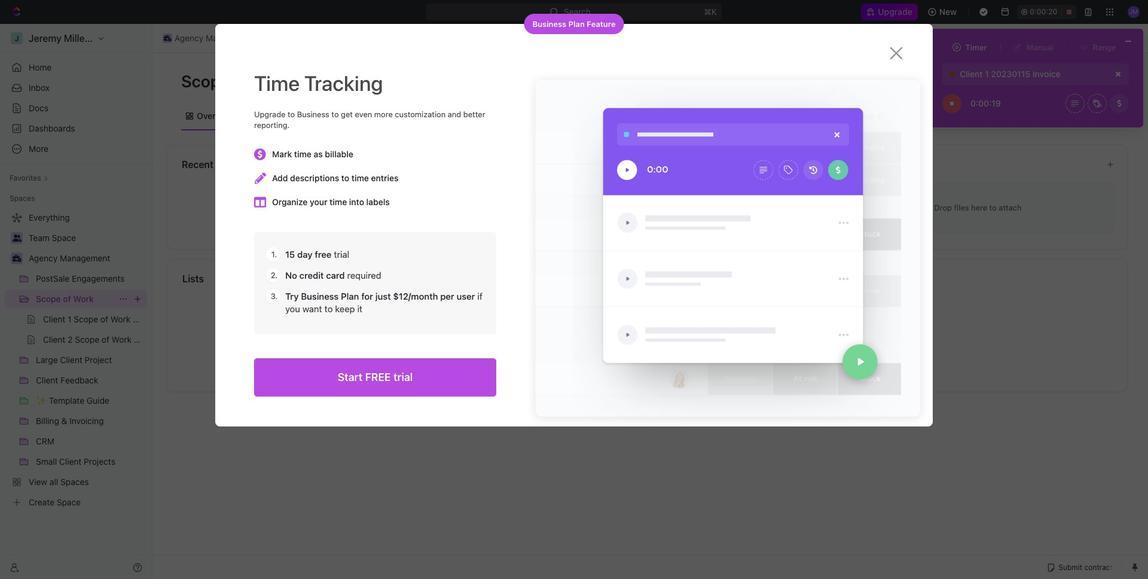 Task type: vqa. For each thing, say whether or not it's contained in the screenshot.
reporting. at the left top
yes



Task type: locate. For each thing, give the bounding box(es) containing it.
project left b
[[553, 197, 580, 208]]

credit
[[300, 270, 324, 281]]

1 vertical spatial upgrade
[[254, 109, 286, 119]]

plan up keep
[[341, 291, 359, 302]]

1 vertical spatial project
[[553, 197, 580, 208]]

1 client from the top
[[522, 178, 545, 188]]

client for client 1 project b scope of work
[[522, 197, 545, 208]]

scope of work inside tree
[[36, 294, 94, 304]]

add
[[1062, 77, 1078, 87], [272, 173, 288, 183], [599, 336, 612, 345], [633, 355, 647, 364]]

add down mark
[[272, 173, 288, 183]]

to left get
[[332, 109, 339, 119]]

map
[[314, 110, 331, 121]]

client for client 2 project c scope of work
[[522, 217, 545, 227]]

project right '2'
[[554, 217, 582, 227]]

your down 'descriptions' at top
[[310, 197, 328, 207]]

drop
[[935, 203, 952, 212]]

0 vertical spatial 1
[[547, 178, 551, 188]]

tree
[[5, 208, 147, 512]]

1 vertical spatial business
[[297, 109, 330, 119]]

your
[[255, 231, 270, 240]]

3 client from the top
[[522, 217, 545, 227]]

list down add a new list to your space at bottom right
[[649, 355, 662, 364]]

scope of work
[[181, 71, 296, 91], [36, 294, 94, 304]]

upgrade up reporting.
[[254, 109, 286, 119]]

2.
[[271, 271, 278, 280]]

0 horizontal spatial agency management
[[29, 253, 110, 263]]

client
[[522, 178, 545, 188], [522, 197, 545, 208], [522, 217, 545, 227]]

client 2 project c scope of work link
[[501, 212, 799, 232]]

work for client 1 project a scope of work
[[627, 178, 647, 188]]

add inside button
[[633, 355, 647, 364]]

time tracking dialog
[[215, 14, 933, 427]]

1 up '2'
[[547, 197, 551, 208]]

of for client 1 project b scope of work
[[617, 197, 625, 208]]

list
[[256, 110, 270, 121], [636, 336, 648, 345], [649, 355, 662, 364]]

⌘k
[[705, 7, 718, 17]]

show
[[356, 231, 374, 240]]

client left b
[[522, 197, 545, 208]]

want
[[303, 304, 322, 314]]

resources button
[[829, 157, 1097, 172]]

0 vertical spatial agency
[[175, 33, 204, 43]]

0 vertical spatial docs
[[29, 103, 48, 113]]

scope
[[181, 71, 230, 91], [590, 178, 615, 188], [590, 197, 615, 208], [592, 217, 616, 227], [36, 294, 61, 304]]

1 inside client 1 project b scope of work link
[[547, 197, 551, 208]]

0 vertical spatial time
[[294, 149, 312, 159]]

1 vertical spatial agency management
[[29, 253, 110, 263]]

project
[[553, 178, 580, 188], [553, 197, 580, 208], [554, 217, 582, 227]]

spaces
[[10, 194, 35, 203]]

better
[[464, 109, 486, 119]]

tree containing agency management
[[5, 208, 147, 512]]

0 horizontal spatial docs
[[29, 103, 48, 113]]

upgrade for upgrade
[[878, 7, 912, 17]]

upgrade for upgrade to business to get even more customization and better reporting.
[[254, 109, 286, 119]]

per
[[441, 291, 455, 302]]

business plan feature
[[533, 19, 616, 28]]

0:00:20 up 'share'
[[1030, 7, 1058, 16]]

time up "into"
[[352, 173, 369, 183]]

mark
[[272, 149, 292, 159]]

project for a
[[553, 178, 580, 188]]

of
[[233, 71, 249, 91], [617, 178, 625, 188], [617, 197, 625, 208], [619, 217, 626, 227], [63, 294, 71, 304]]

1 horizontal spatial your
[[659, 336, 674, 345]]

1 vertical spatial business time image
[[12, 255, 21, 262]]

1 vertical spatial agency management link
[[29, 249, 145, 268]]

$12/month
[[393, 291, 438, 302]]

business down search...
[[533, 19, 567, 28]]

1 for client 1 project a scope of work
[[547, 178, 551, 188]]

automations
[[1065, 33, 1115, 43]]

day
[[297, 249, 313, 260]]

1 inside client 1 project a scope of work link
[[547, 178, 551, 188]]

reporting.
[[254, 120, 290, 130]]

mark time as billable
[[272, 149, 354, 159]]

0 vertical spatial trial
[[334, 249, 350, 260]]

2 1 from the top
[[547, 197, 551, 208]]

client 1 project b scope of work
[[522, 197, 647, 208]]

1 vertical spatial client
[[522, 197, 545, 208]]

time tracking
[[254, 71, 383, 95]]

2 client from the top
[[522, 197, 545, 208]]

dashboards link
[[5, 119, 147, 138]]

list down time
[[256, 110, 270, 121]]

0 vertical spatial upgrade
[[878, 7, 912, 17]]

0 horizontal spatial upgrade
[[254, 109, 286, 119]]

add task button
[[1055, 72, 1106, 92]]

1 horizontal spatial time
[[330, 197, 347, 207]]

0 vertical spatial list
[[256, 110, 270, 121]]

1 vertical spatial management
[[60, 253, 110, 263]]

0 horizontal spatial business time image
[[12, 255, 21, 262]]

add inside time tracking dialog
[[272, 173, 288, 183]]

work for client 2 project c scope of work
[[629, 217, 649, 227]]

required
[[347, 270, 382, 281]]

1 horizontal spatial business time image
[[164, 35, 171, 41]]

0 vertical spatial plan
[[569, 19, 585, 28]]

1 1 from the top
[[547, 178, 551, 188]]

lists
[[182, 273, 204, 284]]

0 vertical spatial business time image
[[164, 35, 171, 41]]

0 horizontal spatial scope of work
[[36, 294, 94, 304]]

1 vertical spatial agency
[[29, 253, 58, 263]]

of for client 1 project a scope of work
[[617, 178, 625, 188]]

0 vertical spatial business
[[533, 19, 567, 28]]

add left a
[[599, 336, 612, 345]]

list right new
[[636, 336, 648, 345]]

your
[[310, 197, 328, 207], [659, 336, 674, 345]]

1 vertical spatial plan
[[341, 291, 359, 302]]

time left "into"
[[330, 197, 347, 207]]

1 horizontal spatial 0:00:20
[[1030, 7, 1058, 16]]

1 horizontal spatial agency
[[175, 33, 204, 43]]

0 vertical spatial scope of work
[[181, 71, 296, 91]]

project left a
[[553, 178, 580, 188]]

time left as
[[294, 149, 312, 159]]

scope for client 2 project c scope of work
[[592, 217, 616, 227]]

feature
[[587, 19, 616, 28]]

to up add list
[[650, 336, 657, 345]]

project for c
[[554, 217, 582, 227]]

2 vertical spatial business
[[301, 291, 339, 302]]

upgrade left new button
[[878, 7, 912, 17]]

1 vertical spatial 1
[[547, 197, 551, 208]]

of for client 2 project c scope of work
[[619, 217, 626, 227]]

2 vertical spatial list
[[649, 355, 662, 364]]

2 vertical spatial project
[[554, 217, 582, 227]]

add for add a new list to your space
[[599, 336, 612, 345]]

add list
[[633, 355, 662, 364]]

to right want
[[325, 304, 333, 314]]

home link
[[5, 58, 147, 77]]

drop files here to attach
[[935, 203, 1022, 212]]

1 horizontal spatial management
[[206, 33, 256, 43]]

business down "time tracking" at left
[[297, 109, 330, 119]]

0 horizontal spatial list
[[256, 110, 270, 121]]

mind map link
[[290, 107, 331, 124]]

add for add task
[[1062, 77, 1078, 87]]

2 vertical spatial client
[[522, 217, 545, 227]]

get
[[341, 109, 353, 119]]

0 vertical spatial agency management
[[175, 33, 256, 43]]

docs
[[29, 103, 48, 113], [506, 159, 529, 170]]

agency management link
[[160, 31, 259, 45], [29, 249, 145, 268]]

1 vertical spatial your
[[659, 336, 674, 345]]

new button
[[923, 2, 965, 22]]

overview
[[197, 110, 234, 121]]

trial
[[334, 249, 350, 260], [394, 371, 413, 384]]

add for add descriptions to time entries
[[272, 173, 288, 183]]

user
[[457, 291, 475, 302]]

1 vertical spatial scope of work
[[36, 294, 94, 304]]

work inside tree
[[73, 294, 94, 304]]

agency inside tree
[[29, 253, 58, 263]]

0 horizontal spatial agency
[[29, 253, 58, 263]]

0 horizontal spatial time
[[294, 149, 312, 159]]

1 for client 1 project b scope of work
[[547, 197, 551, 208]]

start free trial
[[338, 371, 413, 384]]

0 vertical spatial your
[[310, 197, 328, 207]]

upgrade inside upgrade to business to get even more customization and better reporting.
[[254, 109, 286, 119]]

of inside tree
[[63, 294, 71, 304]]

2 vertical spatial time
[[330, 197, 347, 207]]

0:00:20 inside button
[[1030, 7, 1058, 16]]

time
[[254, 71, 300, 95]]

business time image
[[164, 35, 171, 41], [12, 255, 21, 262]]

client left a
[[522, 178, 545, 188]]

project for b
[[553, 197, 580, 208]]

2 horizontal spatial time
[[352, 173, 369, 183]]

free
[[315, 249, 332, 260]]

0 vertical spatial 0:00:20
[[1030, 7, 1058, 16]]

2
[[547, 217, 552, 227]]

and
[[448, 109, 461, 119]]

new
[[620, 336, 634, 345]]

here
[[972, 203, 988, 212]]

1 horizontal spatial agency management link
[[160, 31, 259, 45]]

business up want
[[301, 291, 339, 302]]

1 vertical spatial docs
[[506, 159, 529, 170]]

0 horizontal spatial management
[[60, 253, 110, 263]]

c
[[584, 217, 590, 227]]

business
[[533, 19, 567, 28], [297, 109, 330, 119], [301, 291, 339, 302]]

1 vertical spatial trial
[[394, 371, 413, 384]]

trial inside start free trial button
[[394, 371, 413, 384]]

0:00:20 down timer
[[971, 98, 1003, 108]]

1 horizontal spatial upgrade
[[878, 7, 912, 17]]

plan
[[569, 19, 585, 28], [341, 291, 359, 302]]

to down billable
[[342, 173, 350, 183]]

client left '2'
[[522, 217, 545, 227]]

add for add list
[[633, 355, 647, 364]]

1 vertical spatial list
[[636, 336, 648, 345]]

0 horizontal spatial 0:00:20
[[971, 98, 1003, 108]]

0 vertical spatial project
[[553, 178, 580, 188]]

add down add a new list to your space at bottom right
[[633, 355, 647, 364]]

sidebar navigation
[[0, 24, 153, 579]]

time
[[294, 149, 312, 159], [352, 173, 369, 183], [330, 197, 347, 207]]

add inside button
[[1062, 77, 1078, 87]]

0 vertical spatial client
[[522, 178, 545, 188]]

recent
[[182, 159, 214, 170]]

2 horizontal spatial list
[[649, 355, 662, 364]]

1 horizontal spatial docs
[[506, 159, 529, 170]]

your recent opened items will show here.
[[255, 231, 393, 240]]

client 1 project a scope of work
[[522, 178, 647, 188]]

agency
[[175, 33, 204, 43], [29, 253, 58, 263]]

plan down search...
[[569, 19, 585, 28]]

1
[[547, 178, 551, 188], [547, 197, 551, 208]]

0 vertical spatial agency management link
[[160, 31, 259, 45]]

1 horizontal spatial trial
[[394, 371, 413, 384]]

1 left a
[[547, 178, 551, 188]]

0 horizontal spatial your
[[310, 197, 328, 207]]

management inside tree
[[60, 253, 110, 263]]

add left the task
[[1062, 77, 1078, 87]]

organize
[[272, 197, 308, 207]]

0 horizontal spatial trial
[[334, 249, 350, 260]]

your left space on the bottom
[[659, 336, 674, 345]]



Task type: describe. For each thing, give the bounding box(es) containing it.
customization
[[395, 109, 446, 119]]

1 horizontal spatial agency management
[[175, 33, 256, 43]]

will
[[343, 231, 354, 240]]

add task
[[1062, 77, 1099, 87]]

keep
[[335, 304, 355, 314]]

if
[[478, 291, 483, 302]]

card
[[326, 270, 345, 281]]

1 vertical spatial time
[[352, 173, 369, 183]]

inbox
[[29, 83, 50, 93]]

no credit card required
[[285, 270, 382, 281]]

client 1 project b scope of work link
[[501, 193, 799, 212]]

add descriptions to time entries
[[272, 173, 399, 183]]

into
[[349, 197, 364, 207]]

client for client 1 project a scope of work
[[522, 178, 545, 188]]

no recent items image
[[300, 183, 348, 231]]

upgrade to business to get even more customization and better reporting.
[[254, 109, 486, 130]]

15 day free trial
[[285, 249, 350, 260]]

scope inside tree
[[36, 294, 61, 304]]

to up reporting.
[[288, 109, 295, 119]]

add a new list to your space
[[599, 336, 697, 345]]

no lists icon. image
[[624, 288, 672, 336]]

for
[[362, 291, 373, 302]]

15
[[285, 249, 295, 260]]

items
[[323, 231, 341, 240]]

attach
[[999, 203, 1022, 212]]

try
[[285, 291, 299, 302]]

a
[[583, 178, 588, 188]]

descriptions
[[290, 173, 339, 183]]

1 vertical spatial 0:00:20
[[971, 98, 1003, 108]]

recent
[[272, 231, 294, 240]]

task
[[1080, 77, 1099, 87]]

start free trial button
[[254, 359, 497, 397]]

free
[[365, 371, 391, 384]]

tracking
[[304, 71, 383, 95]]

agency management inside tree
[[29, 253, 110, 263]]

here.
[[376, 231, 393, 240]]

docs link
[[5, 99, 147, 118]]

opened
[[296, 231, 321, 240]]

favorites button
[[5, 171, 53, 185]]

favorites
[[10, 174, 41, 182]]

b
[[583, 197, 588, 208]]

as
[[314, 149, 323, 159]]

to inside if you want to keep it
[[325, 304, 333, 314]]

1 horizontal spatial scope of work
[[181, 71, 296, 91]]

list inside button
[[649, 355, 662, 364]]

1 horizontal spatial list
[[636, 336, 648, 345]]

home
[[29, 62, 52, 72]]

0 horizontal spatial agency management link
[[29, 249, 145, 268]]

lists button
[[182, 272, 1114, 286]]

client 2 project c scope of work
[[522, 217, 649, 227]]

1 horizontal spatial plan
[[569, 19, 585, 28]]

it
[[357, 304, 363, 314]]

mind
[[292, 110, 312, 121]]

share
[[1024, 33, 1047, 43]]

entries
[[371, 173, 399, 183]]

list link
[[254, 107, 270, 124]]

dashboards
[[29, 123, 75, 133]]

work for client 1 project b scope of work
[[627, 197, 647, 208]]

share button
[[1017, 29, 1054, 48]]

upgrade link
[[861, 4, 918, 20]]

automations button
[[1059, 29, 1121, 47]]

you
[[285, 304, 300, 314]]

docs inside sidebar navigation
[[29, 103, 48, 113]]

overview link
[[194, 107, 234, 124]]

your inside time tracking dialog
[[310, 197, 328, 207]]

0 horizontal spatial plan
[[341, 291, 359, 302]]

billable
[[325, 149, 354, 159]]

space
[[676, 336, 697, 345]]

scope for client 1 project a scope of work
[[590, 178, 615, 188]]

scope of work link
[[36, 290, 114, 309]]

organize your time into labels
[[272, 197, 390, 207]]

business inside upgrade to business to get even more customization and better reporting.
[[297, 109, 330, 119]]

mind map
[[292, 110, 331, 121]]

business time image inside sidebar navigation
[[12, 255, 21, 262]]

tree inside sidebar navigation
[[5, 208, 147, 512]]

even
[[355, 109, 372, 119]]

try business plan for just $12/month per user
[[285, 291, 478, 302]]

1.
[[272, 250, 277, 259]]

add list button
[[629, 353, 667, 367]]

search...
[[565, 7, 599, 17]]

files
[[955, 203, 970, 212]]

scope for client 1 project b scope of work
[[590, 197, 615, 208]]

0:00:20 button
[[1018, 5, 1077, 19]]

just
[[376, 291, 391, 302]]

client 1 project a scope of work link
[[501, 174, 799, 193]]

start
[[338, 371, 363, 384]]

more
[[374, 109, 393, 119]]

labels
[[367, 197, 390, 207]]

0 vertical spatial management
[[206, 33, 256, 43]]

timer
[[966, 42, 987, 52]]

to right here
[[990, 203, 997, 212]]

resources
[[830, 159, 877, 170]]

if you want to keep it
[[285, 291, 483, 314]]

new
[[940, 7, 957, 17]]



